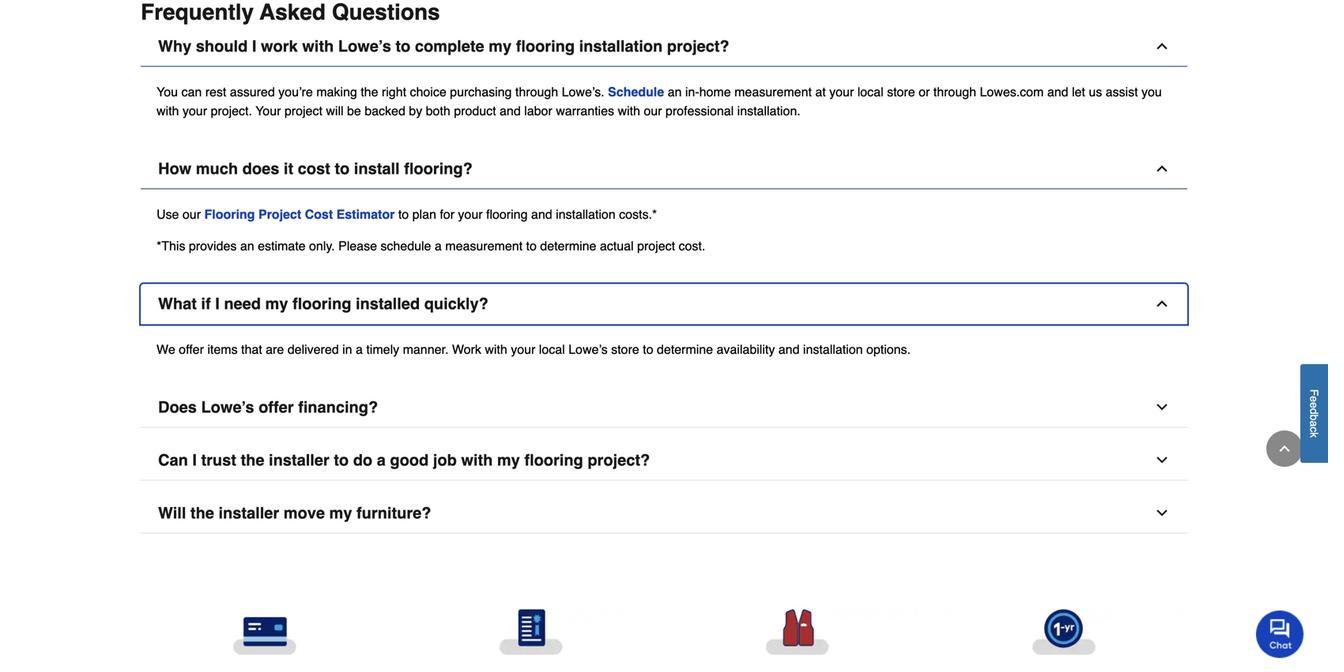 Task type: locate. For each thing, give the bounding box(es) containing it.
1 horizontal spatial offer
[[259, 399, 294, 417]]

1 horizontal spatial determine
[[657, 342, 713, 357]]

does lowe's offer financing? button
[[141, 388, 1188, 428]]

are
[[266, 342, 284, 357]]

local inside an in-home measurement at your local store or through lowes.com and let us assist you with your project. your project will be backed by both product and labor warranties with our professional installation.
[[858, 85, 884, 99]]

1 vertical spatial chevron up image
[[1277, 441, 1293, 457]]

delivered
[[288, 342, 339, 357]]

for
[[440, 207, 455, 222]]

chevron up image up you
[[1154, 38, 1170, 54]]

0 horizontal spatial determine
[[540, 239, 597, 253]]

project? down the does lowe's offer financing? button
[[588, 451, 650, 470]]

with inside button
[[302, 37, 334, 55]]

cost
[[298, 160, 330, 178]]

through right or
[[934, 85, 977, 99]]

to inside 'button'
[[334, 451, 349, 470]]

0 horizontal spatial project
[[285, 104, 323, 118]]

determine left actual
[[540, 239, 597, 253]]

choice
[[410, 85, 447, 99]]

1 vertical spatial chevron down image
[[1154, 453, 1170, 468]]

1 horizontal spatial i
[[215, 295, 220, 313]]

0 horizontal spatial measurement
[[445, 239, 523, 253]]

0 vertical spatial chevron up image
[[1154, 38, 1170, 54]]

timely
[[366, 342, 399, 357]]

0 vertical spatial i
[[252, 37, 257, 55]]

0 vertical spatial the
[[361, 85, 378, 99]]

will the installer move my furniture? button
[[141, 494, 1188, 534]]

store left or
[[887, 85, 915, 99]]

0 horizontal spatial the
[[190, 504, 214, 523]]

project
[[258, 207, 301, 222]]

your
[[256, 104, 281, 118]]

chevron up image inside how much does it cost to install flooring? button
[[1154, 161, 1170, 177]]

1 vertical spatial chevron up image
[[1154, 161, 1170, 177]]

i for should
[[252, 37, 257, 55]]

1 vertical spatial store
[[611, 342, 639, 357]]

will
[[326, 104, 344, 118]]

to
[[396, 37, 411, 55], [335, 160, 350, 178], [398, 207, 409, 222], [526, 239, 537, 253], [643, 342, 653, 357], [334, 451, 349, 470]]

1 horizontal spatial project?
[[667, 37, 730, 55]]

chevron up image for how much does it cost to install flooring?
[[1154, 161, 1170, 177]]

or
[[919, 85, 930, 99]]

chevron up image
[[1154, 38, 1170, 54], [1154, 161, 1170, 177]]

measurement
[[735, 85, 812, 99], [445, 239, 523, 253]]

1 horizontal spatial store
[[887, 85, 915, 99]]

a dark blue background check icon. image
[[410, 610, 652, 656]]

2 through from the left
[[934, 85, 977, 99]]

chevron down image inside the does lowe's offer financing? button
[[1154, 400, 1170, 416]]

1 vertical spatial measurement
[[445, 239, 523, 253]]

determine
[[540, 239, 597, 253], [657, 342, 713, 357]]

1 horizontal spatial lowe's
[[338, 37, 391, 55]]

f
[[1308, 390, 1321, 397]]

home
[[699, 85, 731, 99]]

measurement inside an in-home measurement at your local store or through lowes.com and let us assist you with your project. your project will be backed by both product and labor warranties with our professional installation.
[[735, 85, 812, 99]]

e up d
[[1308, 397, 1321, 403]]

project down "you're"
[[285, 104, 323, 118]]

0 vertical spatial lowe's
[[338, 37, 391, 55]]

should
[[196, 37, 248, 55]]

store inside an in-home measurement at your local store or through lowes.com and let us assist you with your project. your project will be backed by both product and labor warranties with our professional installation.
[[887, 85, 915, 99]]

offer right we
[[179, 342, 204, 357]]

chevron down image for furniture?
[[1154, 506, 1170, 521]]

1 horizontal spatial an
[[668, 85, 682, 99]]

chevron down image
[[1154, 400, 1170, 416], [1154, 453, 1170, 468], [1154, 506, 1170, 521]]

0 vertical spatial chevron up image
[[1154, 296, 1170, 312]]

does lowe's offer financing?
[[158, 399, 378, 417]]

cost.
[[679, 239, 706, 253]]

chevron down image for to
[[1154, 453, 1170, 468]]

and
[[1048, 85, 1069, 99], [500, 104, 521, 118], [531, 207, 552, 222], [779, 342, 800, 357]]

determine down what if i need my flooring installed quickly? button
[[657, 342, 713, 357]]

project? inside button
[[667, 37, 730, 55]]

i for if
[[215, 295, 220, 313]]

work
[[261, 37, 298, 55]]

estimator
[[337, 207, 395, 222]]

chevron up image inside why should i work with lowe's to complete my flooring installation project? button
[[1154, 38, 1170, 54]]

chevron down image inside can i trust the installer to do a good job with my flooring project? 'button'
[[1154, 453, 1170, 468]]

an left estimate
[[240, 239, 254, 253]]

right
[[382, 85, 406, 99]]

1 horizontal spatial chevron up image
[[1277, 441, 1293, 457]]

1 horizontal spatial the
[[241, 451, 264, 470]]

installation up the schedule
[[579, 37, 663, 55]]

1 horizontal spatial local
[[858, 85, 884, 99]]

installed
[[356, 295, 420, 313]]

do
[[353, 451, 373, 470]]

a lowe's red vest icon. image
[[677, 610, 918, 656]]

1 chevron down image from the top
[[1154, 400, 1170, 416]]

installer inside button
[[219, 504, 279, 523]]

2 vertical spatial chevron down image
[[1154, 506, 1170, 521]]

options.
[[867, 342, 911, 357]]

our right use
[[183, 207, 201, 222]]

manner.
[[403, 342, 449, 357]]

2 horizontal spatial i
[[252, 37, 257, 55]]

local
[[858, 85, 884, 99], [539, 342, 565, 357]]

3 chevron down image from the top
[[1154, 506, 1170, 521]]

install
[[354, 160, 400, 178]]

1 vertical spatial lowe's
[[569, 342, 608, 357]]

through inside an in-home measurement at your local store or through lowes.com and let us assist you with your project. your project will be backed by both product and labor warranties with our professional installation.
[[934, 85, 977, 99]]

c
[[1308, 427, 1321, 433]]

an left in-
[[668, 85, 682, 99]]

a for cost.
[[435, 239, 442, 253]]

why should i work with lowe's to complete my flooring installation project? button
[[141, 26, 1188, 67]]

0 vertical spatial store
[[887, 85, 915, 99]]

installation inside why should i work with lowe's to complete my flooring installation project? button
[[579, 37, 663, 55]]

how much does it cost to install flooring?
[[158, 160, 473, 178]]

installation up actual
[[556, 207, 616, 222]]

the right will
[[190, 504, 214, 523]]

a blue 1-year labor warranty icon. image
[[943, 610, 1184, 656]]

project inside an in-home measurement at your local store or through lowes.com and let us assist you with your project. your project will be backed by both product and labor warranties with our professional installation.
[[285, 104, 323, 118]]

0 vertical spatial local
[[858, 85, 884, 99]]

2 chevron up image from the top
[[1154, 161, 1170, 177]]

1 vertical spatial offer
[[259, 399, 294, 417]]

can
[[181, 85, 202, 99]]

a right in
[[356, 342, 363, 357]]

what
[[158, 295, 197, 313]]

lowes.com
[[980, 85, 1044, 99]]

flooring
[[516, 37, 575, 55], [486, 207, 528, 222], [293, 295, 351, 313], [525, 451, 583, 470]]

1 chevron up image from the top
[[1154, 38, 1170, 54]]

the right the trust in the bottom left of the page
[[241, 451, 264, 470]]

provides
[[189, 239, 237, 253]]

product
[[454, 104, 496, 118]]

a inside 'button'
[[377, 451, 386, 470]]

how much does it cost to install flooring? button
[[141, 149, 1188, 189]]

scroll to top element
[[1267, 431, 1303, 467]]

2 chevron down image from the top
[[1154, 453, 1170, 468]]

0 horizontal spatial project?
[[588, 451, 650, 470]]

an inside an in-home measurement at your local store or through lowes.com and let us assist you with your project. your project will be backed by both product and labor warranties with our professional installation.
[[668, 85, 682, 99]]

0 horizontal spatial chevron up image
[[1154, 296, 1170, 312]]

that
[[241, 342, 262, 357]]

0 vertical spatial installer
[[269, 451, 329, 470]]

project? up in-
[[667, 37, 730, 55]]

e up "b"
[[1308, 403, 1321, 409]]

schedule
[[381, 239, 431, 253]]

1 vertical spatial the
[[241, 451, 264, 470]]

1 vertical spatial an
[[240, 239, 254, 253]]

a dark blue credit card icon. image
[[144, 610, 385, 656]]

0 vertical spatial an
[[668, 85, 682, 99]]

a right do
[[377, 451, 386, 470]]

1 horizontal spatial through
[[934, 85, 977, 99]]

0 vertical spatial measurement
[[735, 85, 812, 99]]

installer left move
[[219, 504, 279, 523]]

2 horizontal spatial lowe's
[[569, 342, 608, 357]]

does
[[158, 399, 197, 417]]

0 vertical spatial chevron down image
[[1154, 400, 1170, 416]]

chevron up image down you
[[1154, 161, 1170, 177]]

measurement up installation.
[[735, 85, 812, 99]]

your
[[830, 85, 854, 99], [183, 104, 207, 118], [458, 207, 483, 222], [511, 342, 536, 357]]

1 e from the top
[[1308, 397, 1321, 403]]

project?
[[667, 37, 730, 55], [588, 451, 650, 470]]

furniture?
[[357, 504, 431, 523]]

0 vertical spatial project?
[[667, 37, 730, 55]]

through up labor
[[515, 85, 558, 99]]

my right need
[[265, 295, 288, 313]]

with inside 'button'
[[461, 451, 493, 470]]

0 vertical spatial our
[[644, 104, 662, 118]]

1 horizontal spatial our
[[644, 104, 662, 118]]

chevron up image for why should i work with lowe's to complete my flooring installation project?
[[1154, 38, 1170, 54]]

chevron up image
[[1154, 296, 1170, 312], [1277, 441, 1293, 457]]

i
[[252, 37, 257, 55], [215, 295, 220, 313], [192, 451, 197, 470]]

be
[[347, 104, 361, 118]]

a up k at the right bottom of page
[[1308, 421, 1321, 427]]

measurement down for
[[445, 239, 523, 253]]

2 vertical spatial the
[[190, 504, 214, 523]]

0 vertical spatial offer
[[179, 342, 204, 357]]

0 horizontal spatial i
[[192, 451, 197, 470]]

i right can
[[192, 451, 197, 470]]

store
[[887, 85, 915, 99], [611, 342, 639, 357]]

1 through from the left
[[515, 85, 558, 99]]

chevron up image inside scroll to top element
[[1277, 441, 1293, 457]]

the up be
[[361, 85, 378, 99]]

availability
[[717, 342, 775, 357]]

1 horizontal spatial project
[[637, 239, 675, 253]]

my right job
[[497, 451, 520, 470]]

please
[[338, 239, 377, 253]]

1 vertical spatial determine
[[657, 342, 713, 357]]

0 horizontal spatial our
[[183, 207, 201, 222]]

lowe's.
[[562, 85, 605, 99]]

our inside an in-home measurement at your local store or through lowes.com and let us assist you with your project. your project will be backed by both product and labor warranties with our professional installation.
[[644, 104, 662, 118]]

a
[[435, 239, 442, 253], [356, 342, 363, 357], [1308, 421, 1321, 427], [377, 451, 386, 470]]

0 horizontal spatial through
[[515, 85, 558, 99]]

i left work
[[252, 37, 257, 55]]

installer up will the installer move my furniture?
[[269, 451, 329, 470]]

1 horizontal spatial measurement
[[735, 85, 812, 99]]

a right schedule
[[435, 239, 442, 253]]

installer
[[269, 451, 329, 470], [219, 504, 279, 523]]

an
[[668, 85, 682, 99], [240, 239, 254, 253]]

store down what if i need my flooring installed quickly? button
[[611, 342, 639, 357]]

offer down are
[[259, 399, 294, 417]]

a for local
[[356, 342, 363, 357]]

1 vertical spatial project?
[[588, 451, 650, 470]]

the
[[361, 85, 378, 99], [241, 451, 264, 470], [190, 504, 214, 523]]

flooring
[[204, 207, 255, 222]]

0 vertical spatial project
[[285, 104, 323, 118]]

i right if
[[215, 295, 220, 313]]

0 horizontal spatial lowe's
[[201, 399, 254, 417]]

chevron down image inside will the installer move my furniture? button
[[1154, 506, 1170, 521]]

an in-home measurement at your local store or through lowes.com and let us assist you with your project. your project will be backed by both product and labor warranties with our professional installation.
[[157, 85, 1162, 118]]

0 horizontal spatial local
[[539, 342, 565, 357]]

2 vertical spatial i
[[192, 451, 197, 470]]

why should i work with lowe's to complete my flooring installation project?
[[158, 37, 730, 55]]

1 vertical spatial installer
[[219, 504, 279, 523]]

work
[[452, 342, 481, 357]]

project left cost.
[[637, 239, 675, 253]]

1 vertical spatial i
[[215, 295, 220, 313]]

project
[[285, 104, 323, 118], [637, 239, 675, 253]]

our
[[644, 104, 662, 118], [183, 207, 201, 222]]

can i trust the installer to do a good job with my flooring project? button
[[141, 441, 1188, 481]]

installation left options.
[[803, 342, 863, 357]]

the inside 'button'
[[241, 451, 264, 470]]

0 vertical spatial installation
[[579, 37, 663, 55]]

our down schedule link
[[644, 104, 662, 118]]



Task type: describe. For each thing, give the bounding box(es) containing it.
chat invite button image
[[1256, 611, 1305, 659]]

making
[[316, 85, 357, 99]]

labor
[[524, 104, 553, 118]]

at
[[816, 85, 826, 99]]

you're
[[278, 85, 313, 99]]

estimate
[[258, 239, 306, 253]]

assured
[[230, 85, 275, 99]]

flooring project cost estimator link
[[204, 207, 395, 222]]

a for project?
[[377, 451, 386, 470]]

my right move
[[329, 504, 352, 523]]

will
[[158, 504, 186, 523]]

financing?
[[298, 399, 378, 417]]

a inside "button"
[[1308, 421, 1321, 427]]

trust
[[201, 451, 236, 470]]

need
[[224, 295, 261, 313]]

professional
[[666, 104, 734, 118]]

b
[[1308, 415, 1321, 421]]

you
[[157, 85, 178, 99]]

in-
[[685, 85, 699, 99]]

us
[[1089, 85, 1102, 99]]

schedule link
[[608, 85, 664, 99]]

0 horizontal spatial store
[[611, 342, 639, 357]]

f e e d b a c k button
[[1301, 365, 1328, 463]]

schedule
[[608, 85, 664, 99]]

project? inside 'button'
[[588, 451, 650, 470]]

plan
[[412, 207, 436, 222]]

2 vertical spatial installation
[[803, 342, 863, 357]]

k
[[1308, 433, 1321, 438]]

assist
[[1106, 85, 1138, 99]]

quickly?
[[424, 295, 489, 313]]

1 vertical spatial our
[[183, 207, 201, 222]]

the inside button
[[190, 504, 214, 523]]

if
[[201, 295, 211, 313]]

warranties
[[556, 104, 614, 118]]

cost
[[305, 207, 333, 222]]

my inside 'button'
[[497, 451, 520, 470]]

your right at
[[830, 85, 854, 99]]

will the installer move my furniture?
[[158, 504, 431, 523]]

how
[[158, 160, 192, 178]]

we
[[157, 342, 175, 357]]

0 horizontal spatial offer
[[179, 342, 204, 357]]

why
[[158, 37, 192, 55]]

both
[[426, 104, 451, 118]]

2 vertical spatial lowe's
[[201, 399, 254, 417]]

1 vertical spatial installation
[[556, 207, 616, 222]]

purchasing
[[450, 85, 512, 99]]

what if i need my flooring installed quickly? button
[[141, 284, 1188, 325]]

use our flooring project cost estimator to plan for your flooring and installation costs.*
[[157, 207, 657, 222]]

your down can
[[183, 104, 207, 118]]

only.
[[309, 239, 335, 253]]

i inside 'button'
[[192, 451, 197, 470]]

let
[[1072, 85, 1086, 99]]

installer inside 'button'
[[269, 451, 329, 470]]

backed
[[365, 104, 406, 118]]

you can rest assured you're making the right choice purchasing through lowe's. schedule
[[157, 85, 664, 99]]

my up purchasing
[[489, 37, 512, 55]]

2 horizontal spatial the
[[361, 85, 378, 99]]

0 horizontal spatial an
[[240, 239, 254, 253]]

can
[[158, 451, 188, 470]]

you
[[1142, 85, 1162, 99]]

chevron up image inside what if i need my flooring installed quickly? button
[[1154, 296, 1170, 312]]

actual
[[600, 239, 634, 253]]

*this
[[157, 239, 185, 253]]

offer inside button
[[259, 399, 294, 417]]

your right work
[[511, 342, 536, 357]]

what if i need my flooring installed quickly?
[[158, 295, 489, 313]]

in
[[342, 342, 352, 357]]

1 vertical spatial project
[[637, 239, 675, 253]]

your right for
[[458, 207, 483, 222]]

costs.*
[[619, 207, 657, 222]]

complete
[[415, 37, 484, 55]]

0 vertical spatial determine
[[540, 239, 597, 253]]

does
[[242, 160, 279, 178]]

project.
[[211, 104, 252, 118]]

d
[[1308, 409, 1321, 415]]

rest
[[205, 85, 226, 99]]

installation.
[[737, 104, 801, 118]]

job
[[433, 451, 457, 470]]

items
[[207, 342, 238, 357]]

flooring inside 'button'
[[525, 451, 583, 470]]

much
[[196, 160, 238, 178]]

*this provides an estimate only. please schedule a measurement to determine actual project cost.
[[157, 239, 706, 253]]

2 e from the top
[[1308, 403, 1321, 409]]

use
[[157, 207, 179, 222]]

1 vertical spatial local
[[539, 342, 565, 357]]

f e e d b a c k
[[1308, 390, 1321, 438]]

move
[[284, 504, 325, 523]]

good
[[390, 451, 429, 470]]

can i trust the installer to do a good job with my flooring project?
[[158, 451, 650, 470]]



Task type: vqa. For each thing, say whether or not it's contained in the screenshot.
local in an in-home measurement at your local store or through lowes.com and let us assist you with your project. your project will be backed by both product and labor warranties with our professional installation.
yes



